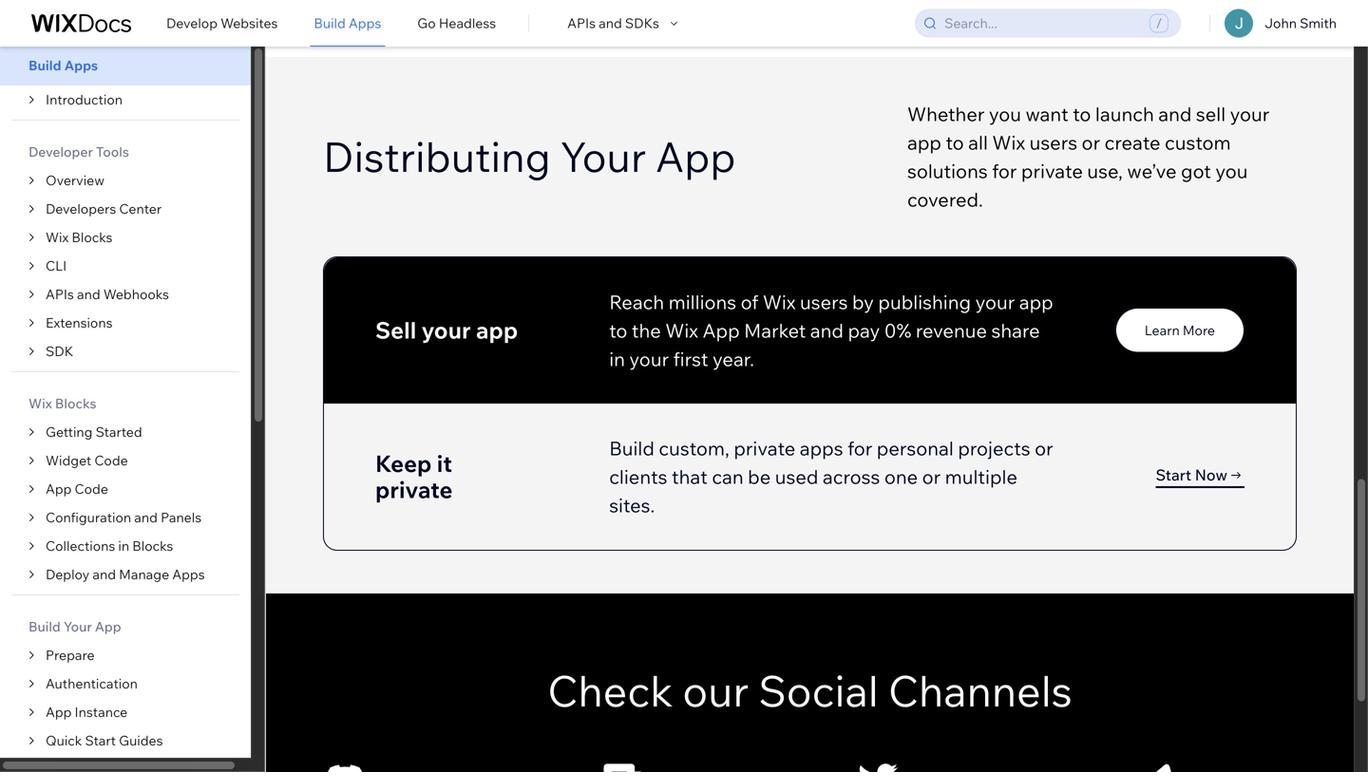 Task type: describe. For each thing, give the bounding box(es) containing it.
multiple
[[945, 465, 1017, 489]]

Search... field
[[939, 10, 1150, 37]]

authentication
[[46, 675, 138, 692]]

go headless button
[[417, 3, 496, 43]]

personal
[[877, 436, 954, 460]]

apis for apis and sdks
[[567, 15, 596, 31]]

projects
[[958, 436, 1030, 460]]

private inside whether you want to launch and sell your app to all wix users or create custom solutions for private use, we've got you covered.
[[1021, 159, 1083, 183]]

got
[[1181, 159, 1211, 183]]

your right 'sell'
[[421, 316, 471, 345]]

in inside menu bar
[[118, 538, 129, 554]]

develop websites button
[[166, 3, 278, 43]]

for inside whether you want to launch and sell your app to all wix users or create custom solutions for private use, we've got you covered.
[[992, 159, 1017, 183]]

users inside reach millions of wix users by publishing your app to the wix app market and pay 0% revenue share in your first year.
[[800, 290, 848, 314]]

learn more
[[1145, 322, 1215, 339]]

deploy and manage apps
[[46, 566, 205, 583]]

developers center
[[46, 200, 162, 217]]

start now link
[[1156, 465, 1245, 488]]

develop websites link
[[166, 3, 278, 43]]

2 vertical spatial or
[[922, 465, 941, 489]]

reach millions of wix users by publishing your app to the wix app market and pay 0% revenue share in your first year.
[[609, 290, 1053, 371]]

apis and webhooks
[[46, 286, 169, 303]]

in inside reach millions of wix users by publishing your app to the wix app market and pay 0% revenue share in your first year.
[[609, 347, 625, 371]]

sidebar element
[[0, 46, 266, 772]]

build your app
[[29, 618, 121, 635]]

configuration
[[46, 509, 131, 526]]

learn more link
[[1115, 308, 1245, 353]]

collections in blocks
[[46, 538, 173, 554]]

across
[[823, 465, 880, 489]]

whether
[[907, 102, 985, 126]]

keep
[[375, 449, 432, 478]]

distributing your app
[[323, 130, 736, 182]]

sdk
[[46, 343, 74, 360]]

sell
[[375, 316, 416, 345]]

center
[[119, 200, 162, 217]]

first
[[673, 347, 708, 371]]

/
[[1156, 15, 1162, 31]]

keep it private
[[375, 449, 453, 504]]

that
[[672, 465, 708, 489]]

and for apis and sdks
[[599, 15, 622, 31]]

can
[[712, 465, 744, 489]]

reach
[[609, 290, 664, 314]]

whether you want to launch and sell your app to all wix users or create custom solutions for private use, we've got you covered.
[[907, 102, 1270, 211]]

headless
[[439, 15, 496, 31]]

1 horizontal spatial you
[[1215, 159, 1248, 183]]

or inside whether you want to launch and sell your app to all wix users or create custom solutions for private use, we've got you covered.
[[1082, 131, 1100, 154]]

social
[[758, 664, 879, 717]]

developer tools
[[29, 143, 129, 160]]

for inside build custom, private apps for personal projects or clients that can be used across one or multiple sites.
[[847, 436, 872, 460]]

go headless link
[[417, 3, 496, 43]]

revenue
[[916, 319, 987, 342]]

by
[[852, 290, 874, 314]]

one
[[884, 465, 918, 489]]

tools
[[96, 143, 129, 160]]

widget code
[[46, 452, 128, 469]]

channels
[[888, 664, 1072, 717]]

1 horizontal spatial apps
[[172, 566, 205, 583]]

covered.
[[907, 188, 983, 211]]

check
[[547, 664, 673, 717]]

and inside whether you want to launch and sell your app to all wix users or create custom solutions for private use, we've got you covered.
[[1158, 102, 1192, 126]]

use,
[[1087, 159, 1123, 183]]

apis and sdks
[[567, 15, 659, 31]]

sell
[[1196, 102, 1226, 126]]

john smith
[[1265, 15, 1337, 31]]

build apps menu bar
[[0, 46, 251, 86]]

sdks
[[625, 15, 659, 31]]

smith
[[1300, 15, 1337, 31]]

solutions
[[907, 159, 988, 183]]

your up share in the right of the page
[[975, 290, 1015, 314]]

wix up cli
[[46, 229, 69, 246]]

share
[[991, 319, 1040, 342]]

sell your app
[[375, 316, 518, 345]]

overview
[[46, 172, 104, 189]]

websites
[[221, 15, 278, 31]]

your for build
[[64, 618, 92, 635]]

collections
[[46, 538, 115, 554]]

quick
[[46, 732, 82, 749]]

app code
[[46, 481, 108, 497]]

extensions
[[46, 314, 113, 331]]

distributing
[[323, 130, 551, 182]]

code for widget code
[[94, 452, 128, 469]]

build custom, private apps for personal projects or clients that can be used across one or multiple sites.
[[609, 436, 1053, 517]]

private for sell your app
[[734, 436, 795, 460]]

introduction
[[46, 91, 123, 108]]

market
[[744, 319, 806, 342]]

publishing
[[878, 290, 971, 314]]

1 horizontal spatial or
[[1035, 436, 1053, 460]]



Task type: locate. For each thing, give the bounding box(es) containing it.
you right got
[[1215, 159, 1248, 183]]

to inside reach millions of wix users by publishing your app to the wix app market and pay 0% revenue share in your first year.
[[609, 319, 627, 342]]

apps left go
[[349, 15, 381, 31]]

2 vertical spatial private
[[375, 475, 453, 504]]

wix blocks
[[46, 229, 113, 246], [29, 395, 96, 412]]

of
[[741, 290, 758, 314]]

2 horizontal spatial or
[[1082, 131, 1100, 154]]

0 vertical spatial in
[[609, 347, 625, 371]]

1 vertical spatial in
[[118, 538, 129, 554]]

your down the
[[629, 347, 669, 371]]

1 horizontal spatial app
[[907, 131, 941, 154]]

0%
[[884, 319, 911, 342]]

john smith image
[[1225, 9, 1253, 38]]

instance
[[75, 704, 128, 721]]

you
[[989, 102, 1021, 126], [1215, 159, 1248, 183]]

configuration and panels
[[46, 509, 201, 526]]

getting started
[[46, 424, 142, 440]]

build up introduction
[[29, 57, 61, 74]]

deploy
[[46, 566, 90, 583]]

apis
[[567, 15, 596, 31], [46, 286, 74, 303]]

started
[[96, 424, 142, 440]]

0 vertical spatial or
[[1082, 131, 1100, 154]]

2 horizontal spatial private
[[1021, 159, 1083, 183]]

build apps for the build apps button at the top left of page
[[314, 15, 381, 31]]

blocks
[[72, 229, 113, 246], [55, 395, 96, 412], [132, 538, 173, 554]]

for right solutions on the top
[[992, 159, 1017, 183]]

more
[[1183, 322, 1215, 339]]

learn
[[1145, 322, 1180, 339]]

apis inside button
[[567, 15, 596, 31]]

or
[[1082, 131, 1100, 154], [1035, 436, 1053, 460], [922, 465, 941, 489]]

build inside menu bar
[[29, 57, 61, 74]]

build apps link
[[314, 3, 381, 43], [0, 46, 251, 86]]

in down reach
[[609, 347, 625, 371]]

0 vertical spatial private
[[1021, 159, 1083, 183]]

0 horizontal spatial your
[[64, 618, 92, 635]]

prepare
[[46, 647, 95, 664]]

to left all
[[946, 131, 964, 154]]

build apps inside menu bar
[[29, 57, 98, 74]]

start inside sidebar element
[[85, 732, 116, 749]]

1 horizontal spatial your
[[560, 130, 646, 182]]

app for reach millions of wix users by publishing your app to the wix app market and pay 0% revenue share in your first year.
[[1019, 290, 1053, 314]]

developer
[[29, 143, 93, 160]]

1 vertical spatial apps
[[64, 57, 98, 74]]

wix
[[992, 131, 1025, 154], [46, 229, 69, 246], [763, 290, 796, 314], [665, 319, 698, 342], [29, 395, 52, 412]]

want
[[1026, 102, 1068, 126]]

1 vertical spatial build apps
[[29, 57, 98, 74]]

private for distributing your app
[[375, 475, 453, 504]]

0 horizontal spatial apis
[[46, 286, 74, 303]]

millions
[[669, 290, 736, 314]]

1 horizontal spatial build apps
[[314, 15, 381, 31]]

build right websites
[[314, 15, 346, 31]]

1 horizontal spatial in
[[609, 347, 625, 371]]

and left sell
[[1158, 102, 1192, 126]]

develop websites
[[166, 15, 278, 31]]

2 vertical spatial to
[[609, 319, 627, 342]]

build
[[314, 15, 346, 31], [29, 57, 61, 74], [609, 436, 654, 460], [29, 618, 61, 635]]

to for launch
[[946, 131, 964, 154]]

apis left "sdks"
[[567, 15, 596, 31]]

app inside reach millions of wix users by publishing your app to the wix app market and pay 0% revenue share in your first year.
[[702, 319, 740, 342]]

1 vertical spatial wix blocks
[[29, 395, 96, 412]]

1 vertical spatial or
[[1035, 436, 1053, 460]]

to left the
[[609, 319, 627, 342]]

app for whether you want to launch and sell your app to all wix users or create custom solutions for private use, we've got you covered.
[[907, 131, 941, 154]]

2 horizontal spatial app
[[1019, 290, 1053, 314]]

clients
[[609, 465, 667, 489]]

app instance
[[46, 704, 128, 721]]

build apps button
[[314, 3, 381, 43]]

apps up introduction
[[64, 57, 98, 74]]

and left "sdks"
[[599, 15, 622, 31]]

and inside button
[[599, 15, 622, 31]]

1 horizontal spatial build apps link
[[314, 3, 381, 43]]

in down configuration and panels
[[118, 538, 129, 554]]

0 horizontal spatial users
[[800, 290, 848, 314]]

your
[[1230, 102, 1270, 126], [975, 290, 1015, 314], [421, 316, 471, 345], [629, 347, 669, 371]]

0 vertical spatial app
[[907, 131, 941, 154]]

develop
[[166, 15, 218, 31]]

widget
[[46, 452, 91, 469]]

getting
[[46, 424, 93, 440]]

1 horizontal spatial start
[[1156, 465, 1191, 484]]

to for users
[[609, 319, 627, 342]]

blocks up manage
[[132, 538, 173, 554]]

0 vertical spatial your
[[560, 130, 646, 182]]

menu item
[[0, 755, 265, 772]]

webhooks
[[103, 286, 169, 303]]

0 vertical spatial blocks
[[72, 229, 113, 246]]

year.
[[713, 347, 754, 371]]

your inside whether you want to launch and sell your app to all wix users or create custom solutions for private use, we've got you covered.
[[1230, 102, 1270, 126]]

1 horizontal spatial private
[[734, 436, 795, 460]]

wix blocks down developers
[[46, 229, 113, 246]]

start left now
[[1156, 465, 1191, 484]]

1 horizontal spatial for
[[992, 159, 1017, 183]]

apps right manage
[[172, 566, 205, 583]]

0 horizontal spatial build apps
[[29, 57, 98, 74]]

0 vertical spatial apps
[[349, 15, 381, 31]]

0 vertical spatial start
[[1156, 465, 1191, 484]]

you left want
[[989, 102, 1021, 126]]

1 vertical spatial you
[[1215, 159, 1248, 183]]

menu bar
[[0, 86, 265, 772]]

private
[[1021, 159, 1083, 183], [734, 436, 795, 460], [375, 475, 453, 504]]

users inside whether you want to launch and sell your app to all wix users or create custom solutions for private use, we've got you covered.
[[1029, 131, 1077, 154]]

1 vertical spatial your
[[64, 618, 92, 635]]

0 vertical spatial users
[[1029, 131, 1077, 154]]

0 vertical spatial build apps link
[[314, 3, 381, 43]]

apps for the build apps button at the top left of page
[[349, 15, 381, 31]]

0 horizontal spatial in
[[118, 538, 129, 554]]

build inside build custom, private apps for personal projects or clients that can be used across one or multiple sites.
[[609, 436, 654, 460]]

apis and sdks button
[[567, 15, 682, 32]]

guides
[[119, 732, 163, 749]]

sites.
[[609, 493, 655, 517]]

create
[[1104, 131, 1160, 154]]

wix up first
[[665, 319, 698, 342]]

0 vertical spatial you
[[989, 102, 1021, 126]]

and left pay
[[810, 319, 844, 342]]

0 horizontal spatial private
[[375, 475, 453, 504]]

start now
[[1156, 465, 1227, 484]]

code down started
[[94, 452, 128, 469]]

0 vertical spatial for
[[992, 159, 1017, 183]]

menu item inside sidebar element
[[0, 755, 265, 772]]

start down instance
[[85, 732, 116, 749]]

panels
[[161, 509, 201, 526]]

launch
[[1095, 102, 1154, 126]]

and
[[599, 15, 622, 31], [1158, 102, 1192, 126], [77, 286, 100, 303], [810, 319, 844, 342], [134, 509, 158, 526], [93, 566, 116, 583]]

build apps up introduction
[[29, 57, 98, 74]]

0 vertical spatial to
[[1073, 102, 1091, 126]]

1 vertical spatial code
[[75, 481, 108, 497]]

be
[[748, 465, 771, 489]]

apis for apis and webhooks
[[46, 286, 74, 303]]

2 horizontal spatial apps
[[349, 15, 381, 31]]

apps inside button
[[349, 15, 381, 31]]

cli
[[46, 257, 67, 274]]

0 vertical spatial apis
[[567, 15, 596, 31]]

and left panels
[[134, 509, 158, 526]]

apps inside menu bar
[[64, 57, 98, 74]]

go
[[417, 15, 436, 31]]

build apps left go
[[314, 15, 381, 31]]

to
[[1073, 102, 1091, 126], [946, 131, 964, 154], [609, 319, 627, 342]]

and down collections in blocks in the left bottom of the page
[[93, 566, 116, 583]]

0 horizontal spatial apps
[[64, 57, 98, 74]]

app inside reach millions of wix users by publishing your app to the wix app market and pay 0% revenue share in your first year.
[[1019, 290, 1053, 314]]

wix blocks up getting
[[29, 395, 96, 412]]

and for configuration and panels
[[134, 509, 158, 526]]

your for distributing
[[560, 130, 646, 182]]

1 vertical spatial for
[[847, 436, 872, 460]]

1 horizontal spatial to
[[946, 131, 964, 154]]

app
[[655, 130, 736, 182], [702, 319, 740, 342], [46, 481, 72, 497], [95, 618, 121, 635], [46, 704, 72, 721]]

our
[[682, 664, 749, 717]]

app
[[907, 131, 941, 154], [1019, 290, 1053, 314], [476, 316, 518, 345]]

blocks up getting
[[55, 395, 96, 412]]

1 vertical spatial app
[[1019, 290, 1053, 314]]

quick start guides
[[46, 732, 163, 749]]

users
[[1029, 131, 1077, 154], [800, 290, 848, 314]]

users left by
[[800, 290, 848, 314]]

all
[[968, 131, 988, 154]]

used
[[775, 465, 818, 489]]

apis down cli
[[46, 286, 74, 303]]

2 vertical spatial app
[[476, 316, 518, 345]]

0 vertical spatial code
[[94, 452, 128, 469]]

wix up market
[[763, 290, 796, 314]]

code up "configuration"
[[75, 481, 108, 497]]

and for apis and webhooks
[[77, 286, 100, 303]]

to right want
[[1073, 102, 1091, 126]]

app inside whether you want to launch and sell your app to all wix users or create custom solutions for private use, we've got you covered.
[[907, 131, 941, 154]]

private inside build custom, private apps for personal projects or clients that can be used across one or multiple sites.
[[734, 436, 795, 460]]

1 horizontal spatial apis
[[567, 15, 596, 31]]

blocks down developers
[[72, 229, 113, 246]]

apis inside sidebar element
[[46, 286, 74, 303]]

0 horizontal spatial start
[[85, 732, 116, 749]]

and up extensions
[[77, 286, 100, 303]]

0 horizontal spatial or
[[922, 465, 941, 489]]

your inside sidebar element
[[64, 618, 92, 635]]

2 horizontal spatial to
[[1073, 102, 1091, 126]]

manage
[[119, 566, 169, 583]]

build up prepare
[[29, 618, 61, 635]]

1 vertical spatial to
[[946, 131, 964, 154]]

build apps link left go
[[314, 3, 381, 43]]

2 vertical spatial blocks
[[132, 538, 173, 554]]

wix up getting
[[29, 395, 52, 412]]

and inside reach millions of wix users by publishing your app to the wix app market and pay 0% revenue share in your first year.
[[810, 319, 844, 342]]

or right one
[[922, 465, 941, 489]]

users down want
[[1029, 131, 1077, 154]]

1 vertical spatial private
[[734, 436, 795, 460]]

build apps link inside sidebar element
[[0, 46, 251, 86]]

build up clients
[[609, 436, 654, 460]]

custom
[[1165, 131, 1231, 154]]

developers
[[46, 200, 116, 217]]

john
[[1265, 15, 1297, 31]]

your right sell
[[1230, 102, 1270, 126]]

0 horizontal spatial build apps link
[[0, 46, 251, 86]]

check our social channels
[[547, 664, 1072, 717]]

1 horizontal spatial users
[[1029, 131, 1077, 154]]

the
[[632, 319, 661, 342]]

custom,
[[659, 436, 729, 460]]

and for deploy and manage apps
[[93, 566, 116, 583]]

1 vertical spatial users
[[800, 290, 848, 314]]

apps for 'build apps' menu bar
[[64, 57, 98, 74]]

code for app code
[[75, 481, 108, 497]]

0 vertical spatial wix blocks
[[46, 229, 113, 246]]

0 vertical spatial build apps
[[314, 15, 381, 31]]

1 vertical spatial build apps link
[[0, 46, 251, 86]]

1 vertical spatial apis
[[46, 286, 74, 303]]

2 vertical spatial apps
[[172, 566, 205, 583]]

build apps
[[314, 15, 381, 31], [29, 57, 98, 74]]

wix right all
[[992, 131, 1025, 154]]

1 vertical spatial start
[[85, 732, 116, 749]]

pay
[[848, 319, 880, 342]]

0 horizontal spatial app
[[476, 316, 518, 345]]

start inside "link"
[[1156, 465, 1191, 484]]

for up 'across'
[[847, 436, 872, 460]]

build apps link up introduction
[[0, 46, 251, 86]]

wix inside whether you want to launch and sell your app to all wix users or create custom solutions for private use, we've got you covered.
[[992, 131, 1025, 154]]

0 horizontal spatial you
[[989, 102, 1021, 126]]

menu bar containing introduction
[[0, 86, 265, 772]]

0 horizontal spatial to
[[609, 319, 627, 342]]

now
[[1195, 465, 1227, 484]]

code
[[94, 452, 128, 469], [75, 481, 108, 497]]

build apps for 'build apps' menu bar
[[29, 57, 98, 74]]

or up use,
[[1082, 131, 1100, 154]]

1 vertical spatial blocks
[[55, 395, 96, 412]]

or right projects
[[1035, 436, 1053, 460]]

build inside button
[[314, 15, 346, 31]]

it
[[437, 449, 452, 478]]

0 horizontal spatial for
[[847, 436, 872, 460]]



Task type: vqa. For each thing, say whether or not it's contained in the screenshot.
APIs inside button
yes



